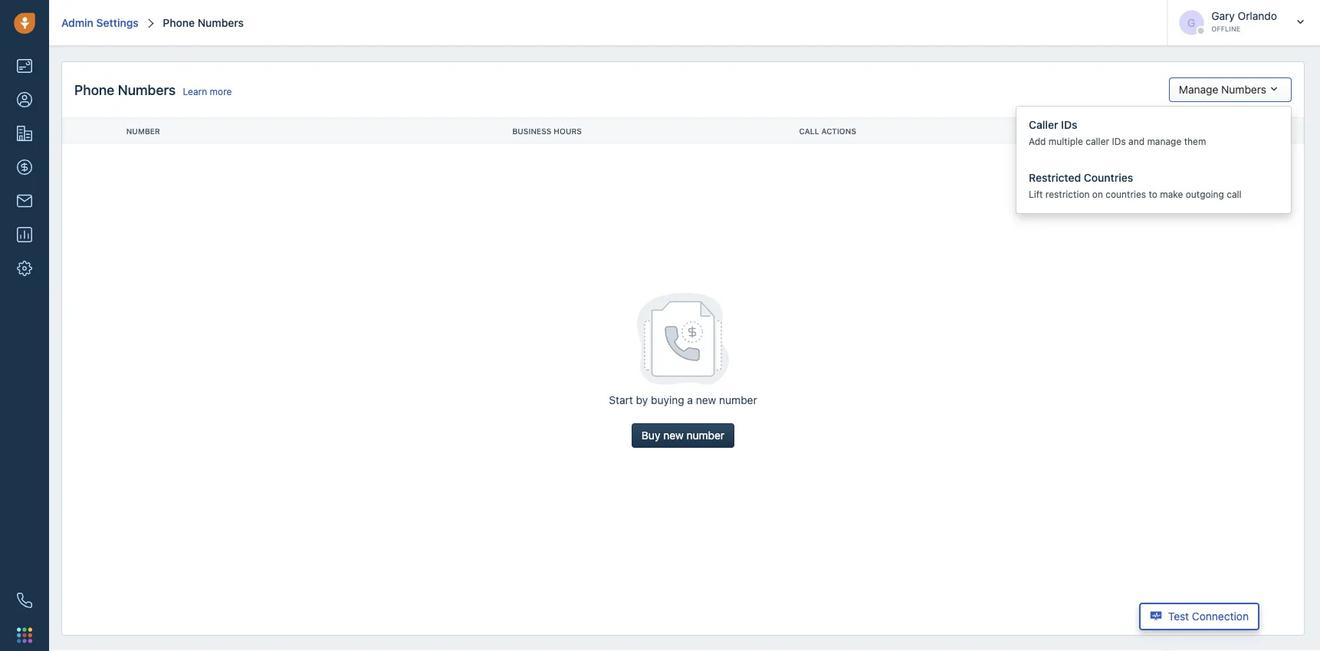 Task type: describe. For each thing, give the bounding box(es) containing it.
outgoing
[[1186, 189, 1225, 200]]

caller
[[1086, 136, 1110, 146]]

connection
[[1192, 610, 1249, 623]]

restricted
[[1029, 171, 1081, 184]]

phone element
[[9, 585, 40, 616]]

numbers for manage numbers
[[1222, 83, 1267, 96]]

numbers for phone numbers
[[198, 16, 244, 29]]

orlando
[[1238, 10, 1278, 22]]

number
[[126, 127, 160, 135]]

admin
[[61, 16, 94, 29]]

countries
[[1106, 189, 1147, 200]]

0 vertical spatial ids
[[1061, 118, 1078, 131]]

admin settings link
[[61, 16, 139, 29]]

to
[[1149, 189, 1158, 200]]

by
[[636, 394, 648, 407]]

manage
[[1148, 136, 1182, 146]]

freshworks switcher image
[[17, 628, 32, 643]]

call
[[799, 127, 819, 135]]

manage
[[1179, 83, 1219, 96]]

phone image
[[17, 593, 32, 608]]

on
[[1093, 189, 1103, 200]]

buy
[[642, 429, 661, 442]]

hours
[[554, 127, 582, 135]]

start by buying a new number
[[609, 394, 757, 407]]

start by buying a new number image
[[637, 293, 729, 385]]

phone for phone numbers learn more
[[74, 81, 114, 98]]

business hours
[[513, 127, 582, 135]]

phone numbers learn more
[[74, 81, 232, 98]]

restricted countries lift restriction on countries to make outgoing call
[[1029, 171, 1242, 200]]

caller
[[1029, 118, 1059, 131]]

and
[[1129, 136, 1145, 146]]

a
[[687, 394, 693, 407]]

buy new number
[[642, 429, 725, 442]]

admin settings
[[61, 16, 139, 29]]

settings
[[96, 16, 139, 29]]

buy new number button
[[632, 423, 735, 448]]

phone for phone numbers
[[163, 16, 195, 29]]

make
[[1160, 189, 1184, 200]]

actions
[[822, 127, 857, 135]]



Task type: vqa. For each thing, say whether or not it's contained in the screenshot.
The <Orlandogary85@Gmail.Com>
no



Task type: locate. For each thing, give the bounding box(es) containing it.
dropdown_arrow image
[[1267, 78, 1282, 101]]

start
[[609, 394, 633, 407]]

1 horizontal spatial ids
[[1112, 136, 1126, 146]]

number right a
[[719, 394, 757, 407]]

1 horizontal spatial new
[[696, 394, 717, 407]]

ids
[[1061, 118, 1078, 131], [1112, 136, 1126, 146]]

2 horizontal spatial numbers
[[1222, 83, 1267, 96]]

gary
[[1212, 10, 1235, 22]]

1 horizontal spatial numbers
[[198, 16, 244, 29]]

add
[[1029, 136, 1046, 146]]

gary orlando offline
[[1212, 10, 1278, 33]]

number
[[719, 394, 757, 407], [687, 429, 725, 442]]

1 vertical spatial ids
[[1112, 136, 1126, 146]]

0 vertical spatial phone
[[163, 16, 195, 29]]

0 horizontal spatial new
[[663, 429, 684, 442]]

1 vertical spatial phone
[[74, 81, 114, 98]]

learn more link
[[183, 86, 232, 97]]

manage numbers
[[1179, 83, 1267, 96]]

ids up multiple
[[1061, 118, 1078, 131]]

new right buy in the bottom of the page
[[663, 429, 684, 442]]

numbers up 'number'
[[118, 81, 176, 98]]

caller ids add multiple caller ids and manage them
[[1029, 118, 1207, 146]]

phone right the settings
[[163, 16, 195, 29]]

0 horizontal spatial numbers
[[118, 81, 176, 98]]

new right a
[[696, 394, 717, 407]]

numbers right manage
[[1222, 83, 1267, 96]]

0 horizontal spatial ids
[[1061, 118, 1078, 131]]

restriction
[[1046, 189, 1090, 200]]

call
[[1227, 189, 1242, 200]]

call actions
[[799, 127, 857, 135]]

0 vertical spatial new
[[696, 394, 717, 407]]

phone numbers link
[[160, 16, 244, 29]]

more
[[210, 86, 232, 97]]

1 horizontal spatial phone
[[163, 16, 195, 29]]

number inside button
[[687, 429, 725, 442]]

them
[[1185, 136, 1207, 146]]

offline
[[1212, 25, 1241, 33]]

multiple
[[1049, 136, 1083, 146]]

numbers inside manage numbers button
[[1222, 83, 1267, 96]]

lift
[[1029, 189, 1043, 200]]

1 vertical spatial new
[[663, 429, 684, 442]]

learn
[[183, 86, 207, 97]]

test
[[1169, 610, 1190, 623]]

phone
[[163, 16, 195, 29], [74, 81, 114, 98]]

manage numbers button
[[1169, 77, 1292, 102]]

buying
[[651, 394, 685, 407]]

new inside button
[[663, 429, 684, 442]]

g
[[1188, 16, 1196, 29]]

phone numbers
[[163, 16, 244, 29]]

phone down 'admin settings' link
[[74, 81, 114, 98]]

new
[[696, 394, 717, 407], [663, 429, 684, 442]]

ids left and at the top
[[1112, 136, 1126, 146]]

1 vertical spatial number
[[687, 429, 725, 442]]

countries
[[1084, 171, 1134, 184]]

test connection
[[1169, 610, 1249, 623]]

business
[[513, 127, 552, 135]]

numbers up more in the top left of the page
[[198, 16, 244, 29]]

numbers for phone numbers learn more
[[118, 81, 176, 98]]

numbers
[[198, 16, 244, 29], [118, 81, 176, 98], [1222, 83, 1267, 96]]

number down a
[[687, 429, 725, 442]]

0 horizontal spatial phone
[[74, 81, 114, 98]]

0 vertical spatial number
[[719, 394, 757, 407]]



